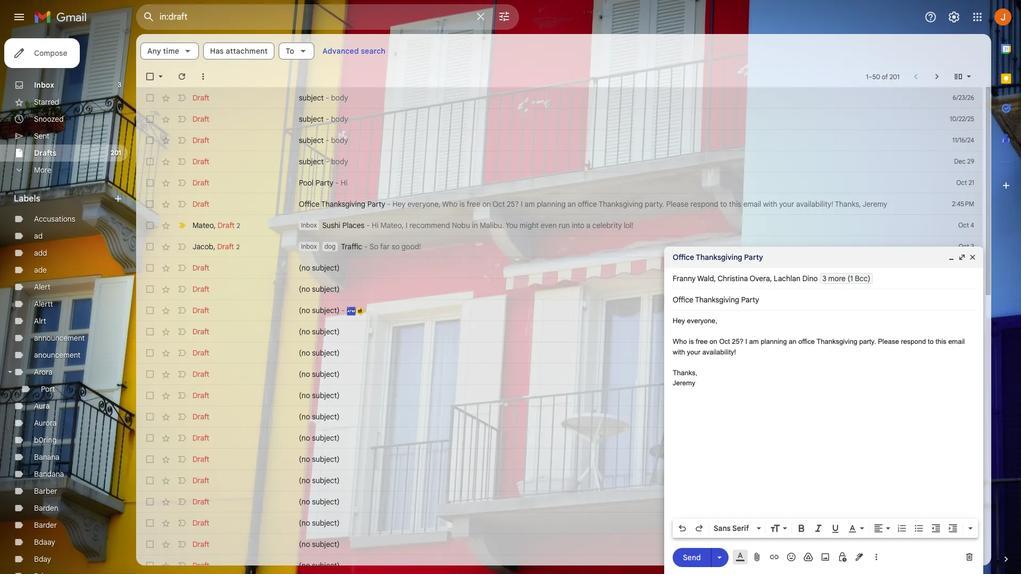 Task type: vqa. For each thing, say whether or not it's contained in the screenshot.
second the LinkedIn from the bottom of the starred TAB PANEL
no



Task type: describe. For each thing, give the bounding box(es) containing it.
send
[[683, 553, 701, 563]]

2 oct 3 from the top
[[959, 264, 975, 272]]

oct 21
[[957, 179, 975, 187]]

aura link
[[34, 402, 50, 411]]

far
[[380, 242, 390, 252]]

planning inside who is free on oct 25? i am planning an office thanksgiving party. please respond to this email with your availability!
[[761, 338, 787, 346]]

formatting options toolbar
[[673, 519, 979, 538]]

sent link
[[34, 131, 49, 141]]

to inside who is free on oct 25? i am planning an office thanksgiving party. please respond to this email with your availability!
[[928, 338, 934, 346]]

(no subject) for sixth (no subject) link from the bottom of the page
[[299, 455, 340, 465]]

subject - body for 11/16/24
[[299, 136, 348, 145]]

starred
[[34, 97, 59, 107]]

has attachment
[[210, 46, 268, 56]]

(no subject) for 9th (no subject) link from the bottom of the page
[[299, 391, 340, 401]]

drafts link
[[34, 148, 56, 158]]

serif
[[733, 524, 749, 534]]

5 row from the top
[[136, 172, 983, 194]]

(no for 3rd (no subject) link
[[299, 327, 310, 337]]

(no subject) for 11th (no subject) link from the top of the page
[[299, 498, 340, 507]]

nobu
[[452, 221, 470, 230]]

inbox link
[[34, 80, 54, 90]]

email inside who is free on oct 25? i am planning an office thanksgiving party. please respond to this email with your availability!
[[949, 338, 965, 346]]

thanksgiving inside who is free on oct 25? i am planning an office thanksgiving party. please respond to this email with your availability!
[[817, 338, 858, 346]]

13 (no subject) link from the top
[[299, 540, 925, 550]]

draft for 22th row from the top of the main content containing any time
[[193, 540, 209, 550]]

on inside who is free on oct 25? i am planning an office thanksgiving party. please respond to this email with your availability!
[[710, 338, 718, 346]]

subject for dec 29
[[299, 157, 324, 167]]

traffic
[[341, 242, 363, 252]]

office thanksgiving party
[[673, 253, 763, 262]]

insert photo image
[[820, 552, 831, 563]]

party. inside who is free on oct 25? i am planning an office thanksgiving party. please respond to this email with your availability!
[[860, 338, 877, 346]]

6 (no subject) link from the top
[[299, 391, 925, 401]]

subject) for 11th (no subject) link from the top of the page
[[312, 498, 340, 507]]

ade
[[34, 266, 47, 275]]

everyone, inside row
[[408, 200, 441, 209]]

11/16/24
[[953, 136, 975, 144]]

arora link
[[34, 368, 53, 377]]

compose
[[34, 48, 67, 58]]

accusations
[[34, 214, 75, 224]]

11 (no subject) link from the top
[[299, 497, 925, 508]]

has attachment button
[[203, 43, 275, 60]]

email inside row
[[744, 200, 762, 209]]

6 row from the top
[[136, 194, 983, 215]]

subject) for 13th (no subject) link from the top of the page
[[312, 540, 340, 550]]

to
[[286, 46, 295, 56]]

into
[[572, 221, 585, 230]]

support image
[[925, 11, 938, 23]]

12 (no subject) link from the top
[[299, 518, 925, 529]]

this inside who is free on oct 25? i am planning an office thanksgiving party. please respond to this email with your availability!
[[936, 338, 947, 346]]

jacob
[[193, 242, 214, 251]]

indent less ‪(⌘[)‬ image
[[931, 524, 942, 534]]

13 row from the top
[[136, 343, 983, 364]]

jacob , draft 2
[[193, 242, 240, 251]]

cell for 8th row from the bottom
[[945, 412, 983, 422]]

(1
[[848, 274, 853, 284]]

your inside who is free on oct 25? i am planning an office thanksgiving party. please respond to this email with your availability!
[[687, 348, 701, 356]]

🏧 image
[[347, 307, 356, 316]]

office thanksgiving party - hey everyone, who is free on oct 25? i am planning an office thanksgiving party. please respond to this email with your availability! thanks, jeremy
[[299, 200, 888, 209]]

italic ‪(⌘i)‬ image
[[814, 524, 824, 534]]

2 (no subject) link from the top
[[299, 284, 925, 295]]

10 (no subject) link from the top
[[299, 476, 925, 486]]

thanks, inside message body text box
[[673, 369, 698, 377]]

2 row from the top
[[136, 109, 983, 130]]

to button
[[279, 43, 314, 60]]

subject) for 8th (no subject) link from the bottom of the page
[[312, 412, 340, 422]]

3 subject) from the top
[[312, 306, 340, 316]]

barber
[[34, 487, 57, 496]]

14 row from the top
[[136, 364, 983, 385]]

pool party - hi
[[299, 178, 348, 188]]

who inside who is free on oct 25? i am planning an office thanksgiving party. please respond to this email with your availability!
[[673, 338, 687, 346]]

0 horizontal spatial hi
[[341, 178, 348, 188]]

accusations link
[[34, 214, 75, 224]]

insert emoji ‪(⌘⇧2)‬ image
[[786, 552, 797, 563]]

malibu.
[[480, 221, 504, 230]]

compose button
[[4, 38, 80, 68]]

redo ‪(⌘y)‬ image
[[694, 524, 705, 534]]

subject) for 12th (no subject) link from the top
[[312, 519, 340, 528]]

draft for 15th row
[[193, 391, 209, 401]]

free inside who is free on oct 25? i am planning an office thanksgiving party. please respond to this email with your availability!
[[696, 338, 708, 346]]

snoozed link
[[34, 114, 64, 124]]

bold ‪(⌘b)‬ image
[[797, 524, 807, 534]]

draft for 18th row from the bottom
[[193, 200, 209, 209]]

25? inside row
[[507, 200, 519, 209]]

with inside who is free on oct 25? i am planning an office thanksgiving party. please respond to this email with your availability!
[[673, 348, 685, 356]]

to inside row
[[721, 200, 728, 209]]

subject - body for dec 29
[[299, 157, 348, 167]]

aura
[[34, 402, 50, 411]]

3 oct 3 from the top
[[959, 285, 975, 293]]

of
[[882, 73, 888, 81]]

more button
[[0, 162, 128, 179]]

(no subject) for 1st (no subject) link
[[299, 263, 340, 273]]

5 (no subject) link from the top
[[299, 369, 925, 380]]

1 oct 3 from the top
[[959, 243, 975, 251]]

anouncement link
[[34, 351, 81, 360]]

body for 10/22/25
[[331, 114, 348, 124]]

lachlan
[[774, 274, 801, 284]]

more image
[[198, 71, 209, 82]]

(no for 9th (no subject) link from the bottom of the page
[[299, 391, 310, 401]]

toggle confidential mode image
[[838, 552, 848, 563]]

aurora
[[34, 419, 57, 428]]

(no subject) for second (no subject) link
[[299, 285, 340, 294]]

labels navigation
[[0, 34, 136, 575]]

on inside row
[[483, 200, 491, 209]]

wald
[[698, 274, 714, 284]]

2:45 pm
[[952, 200, 975, 208]]

sep 14 for 22th row from the top of the main content containing any time
[[956, 541, 975, 549]]

your inside main content
[[780, 200, 795, 209]]

availability! inside who is free on oct 25? i am planning an office thanksgiving party. please respond to this email with your availability!
[[703, 348, 737, 356]]

b0ring link
[[34, 436, 57, 445]]

clear search image
[[470, 6, 492, 27]]

good!
[[402, 242, 421, 252]]

cell for 6th row from the bottom of the main content containing any time
[[945, 454, 983, 465]]

11 row from the top
[[136, 300, 983, 321]]

14 (no subject) link from the top
[[299, 561, 925, 571]]

add
[[34, 248, 47, 258]]

any time
[[147, 46, 179, 56]]

office inside row
[[578, 200, 597, 209]]

(no for sixth (no subject) link from the bottom of the page
[[299, 455, 310, 465]]

oct inside who is free on oct 25? i am planning an office thanksgiving party. please respond to this email with your availability!
[[720, 338, 730, 346]]

draft for 9th row
[[193, 263, 209, 273]]

draft for 23th row
[[193, 561, 209, 571]]

alrt
[[34, 317, 46, 326]]

alertt link
[[34, 300, 53, 309]]

barder link
[[34, 521, 57, 530]]

0 vertical spatial is
[[460, 200, 465, 209]]

3 for 9th row
[[971, 264, 975, 272]]

row containing jacob
[[136, 236, 983, 258]]

draft for tenth row from the top of the main content containing any time
[[193, 285, 209, 294]]

search
[[361, 46, 386, 56]]

sent
[[34, 131, 49, 141]]

(no for 11th (no subject) link from the top of the page
[[299, 498, 310, 507]]

has
[[210, 46, 224, 56]]

starred link
[[34, 97, 59, 107]]

planning inside row
[[537, 200, 566, 209]]

draft for second row
[[193, 114, 209, 124]]

alertt
[[34, 300, 53, 309]]

any time button
[[140, 43, 199, 60]]

, left christina
[[714, 274, 716, 284]]

21 row from the top
[[136, 513, 983, 534]]

aurora link
[[34, 419, 57, 428]]

cell for 12th row from the bottom
[[945, 327, 983, 337]]

3 (no from the top
[[299, 306, 310, 316]]

dino
[[803, 274, 818, 284]]

subject) for 9th (no subject) link from the bottom of the page
[[312, 391, 340, 401]]

cell for seventh row from the bottom
[[945, 433, 983, 444]]

celebrity
[[593, 221, 622, 230]]

jeremy inside thanks, jeremy
[[673, 379, 696, 387]]

14 for 22th row from the top of the main content containing any time
[[969, 541, 975, 549]]

labels heading
[[14, 194, 113, 204]]

advanced
[[323, 46, 359, 56]]

attach files image
[[752, 552, 763, 563]]

subject) for sixth (no subject) link from the bottom of the page
[[312, 455, 340, 465]]

oct for row containing jacob
[[959, 243, 970, 251]]

inbox sushi places - hi mateo, i recommend nobu in malibu. you might even run into a celebrity lol!
[[301, 221, 634, 230]]

draft for 20th row from the top
[[193, 498, 209, 507]]

office inside who is free on oct 25? i am planning an office thanksgiving party. please respond to this email with your availability!
[[799, 338, 815, 346]]

bdaay
[[34, 538, 55, 548]]

, down mateo , draft 2
[[214, 242, 215, 251]]

2 vertical spatial inbox
[[301, 243, 317, 251]]

sans serif
[[714, 524, 749, 534]]

ade link
[[34, 266, 47, 275]]

overa
[[750, 274, 770, 284]]

1 horizontal spatial hi
[[372, 221, 379, 230]]

with inside main content
[[764, 200, 778, 209]]

insert link ‪(⌘k)‬ image
[[769, 552, 780, 563]]

older image
[[932, 71, 943, 82]]

insert files using drive image
[[803, 552, 814, 563]]

3 sep 14 from the top
[[956, 562, 975, 570]]

201 inside main content
[[890, 73, 900, 81]]

4 oct 3 from the top
[[959, 306, 975, 314]]

subject) for 10th (no subject) link from the top
[[312, 476, 340, 486]]

3 for row containing jacob
[[971, 243, 975, 251]]

might
[[520, 221, 539, 230]]

office thanksgiving party dialog
[[665, 247, 984, 575]]

(no subject) for 10th (no subject) link from the top
[[299, 476, 340, 486]]

subject) for second (no subject) link
[[312, 285, 340, 294]]

(no for 1st (no subject) link
[[299, 263, 310, 273]]

(no for 13th (no subject) link from the top of the page
[[299, 540, 310, 550]]

toggle split pane mode image
[[954, 71, 964, 82]]

0 vertical spatial i
[[521, 200, 523, 209]]

am inside who is free on oct 25? i am planning an office thanksgiving party. please respond to this email with your availability!
[[750, 338, 759, 346]]

draft for 6th row from the bottom of the main content containing any time
[[193, 455, 209, 465]]

party for office thanksgiving party - hey everyone, who is free on oct 25? i am planning an office thanksgiving party. please respond to this email with your availability! thanks, jeremy
[[368, 200, 385, 209]]

so
[[370, 242, 379, 252]]

bday link
[[34, 555, 51, 565]]

, up jacob , draft 2
[[214, 221, 216, 230]]

3 (no subject) from the top
[[299, 306, 340, 316]]

settings image
[[948, 11, 961, 23]]

subject) for 1st (no subject) link from the bottom
[[312, 561, 340, 571]]

b0ring
[[34, 436, 57, 445]]

mateo , draft 2
[[193, 221, 240, 230]]

(no for 11th (no subject) link from the bottom of the page
[[299, 349, 310, 358]]

(no subject) for 8th (no subject) link from the bottom of the page
[[299, 412, 340, 422]]

sep for 22th row from the top of the main content containing any time
[[956, 541, 967, 549]]

(no for 12th (no subject) link from the top
[[299, 519, 310, 528]]

dog
[[325, 243, 336, 251]]

everyone, inside message body text box
[[687, 317, 718, 325]]

banana
[[34, 453, 60, 462]]

bulleted list ‪(⌘⇧8)‬ image
[[914, 524, 925, 534]]

who is free on oct 25? i am planning an office thanksgiving party. please respond to this email with your availability!
[[673, 338, 965, 356]]

3 inside the "office thanksgiving party" dialog
[[823, 274, 827, 284]]

announcement link
[[34, 334, 85, 343]]

9 (no subject) link from the top
[[299, 454, 925, 465]]

16 row from the top
[[136, 407, 983, 428]]



Task type: locate. For each thing, give the bounding box(es) containing it.
1 horizontal spatial am
[[750, 338, 759, 346]]

please inside who is free on oct 25? i am planning an office thanksgiving party. please respond to this email with your availability!
[[878, 338, 900, 346]]

12 subject) from the top
[[312, 498, 340, 507]]

1 horizontal spatial office
[[799, 338, 815, 346]]

5 subject) from the top
[[312, 349, 340, 358]]

0 vertical spatial to
[[721, 200, 728, 209]]

2 for jacob
[[236, 243, 240, 251]]

2 sep 14 from the top
[[956, 541, 975, 549]]

places
[[342, 221, 365, 230]]

3 (no subject) link from the top
[[299, 327, 925, 337]]

0 vertical spatial party
[[316, 178, 334, 188]]

sep 14 down more formatting options image
[[956, 562, 975, 570]]

more formatting options image
[[966, 524, 976, 534]]

, left lachlan
[[770, 274, 772, 284]]

25? inside who is free on oct 25? i am planning an office thanksgiving party. please respond to this email with your availability!
[[732, 338, 744, 346]]

1 horizontal spatial availability!
[[797, 200, 834, 209]]

more
[[34, 165, 51, 175]]

1 vertical spatial please
[[878, 338, 900, 346]]

1 vertical spatial email
[[949, 338, 965, 346]]

3 sep from the top
[[956, 562, 967, 570]]

13 subject) from the top
[[312, 519, 340, 528]]

19 row from the top
[[136, 470, 983, 492]]

0 vertical spatial party.
[[645, 200, 665, 209]]

draft for seventh row from the bottom
[[193, 434, 209, 443]]

subject - body for 10/22/25
[[299, 114, 348, 124]]

subject for 11/16/24
[[299, 136, 324, 145]]

1 body from the top
[[331, 93, 348, 103]]

14 right the indent more ‪(⌘])‬ icon
[[969, 519, 975, 527]]

(no subject) for 1st (no subject) link from the bottom
[[299, 561, 340, 571]]

None checkbox
[[145, 93, 155, 103], [145, 135, 155, 146], [145, 156, 155, 167], [145, 178, 155, 188], [145, 199, 155, 210], [145, 220, 155, 231], [145, 242, 155, 252], [145, 263, 155, 273], [145, 305, 155, 316], [145, 327, 155, 337], [145, 348, 155, 359], [145, 433, 155, 444], [145, 454, 155, 465], [145, 476, 155, 486], [145, 540, 155, 550], [145, 561, 155, 571], [145, 93, 155, 103], [145, 135, 155, 146], [145, 156, 155, 167], [145, 178, 155, 188], [145, 199, 155, 210], [145, 220, 155, 231], [145, 242, 155, 252], [145, 263, 155, 273], [145, 305, 155, 316], [145, 327, 155, 337], [145, 348, 155, 359], [145, 433, 155, 444], [145, 454, 155, 465], [145, 476, 155, 486], [145, 540, 155, 550], [145, 561, 155, 571]]

indent more ‪(⌘])‬ image
[[948, 524, 959, 534]]

1 vertical spatial office
[[673, 253, 695, 262]]

(no subject)
[[299, 263, 340, 273], [299, 285, 340, 294], [299, 306, 340, 316], [299, 327, 340, 337], [299, 349, 340, 358], [299, 370, 340, 379], [299, 391, 340, 401], [299, 412, 340, 422], [299, 434, 340, 443], [299, 455, 340, 465], [299, 476, 340, 486], [299, 498, 340, 507], [299, 519, 340, 528], [299, 540, 340, 550], [299, 561, 340, 571]]

body for 6/23/26
[[331, 93, 348, 103]]

Search mail text field
[[160, 12, 468, 22]]

4 (no subject) link from the top
[[299, 348, 925, 359]]

row
[[136, 87, 983, 109], [136, 109, 983, 130], [136, 130, 983, 151], [136, 151, 983, 172], [136, 172, 983, 194], [136, 194, 983, 215], [136, 215, 983, 236], [136, 236, 983, 258], [136, 258, 983, 279], [136, 279, 983, 300], [136, 300, 983, 321], [136, 321, 983, 343], [136, 343, 983, 364], [136, 364, 983, 385], [136, 385, 983, 407], [136, 407, 983, 428], [136, 428, 983, 449], [136, 449, 983, 470], [136, 470, 983, 492], [136, 492, 983, 513], [136, 513, 983, 534], [136, 534, 983, 556], [136, 556, 983, 575]]

1 sep from the top
[[956, 519, 967, 527]]

23 row from the top
[[136, 556, 983, 575]]

insert signature image
[[855, 552, 865, 563]]

0 vertical spatial your
[[780, 200, 795, 209]]

oct 4
[[959, 221, 975, 229]]

None search field
[[136, 4, 519, 30]]

inbox inside labels navigation
[[34, 80, 54, 90]]

1 (no from the top
[[299, 263, 310, 273]]

2 vertical spatial i
[[746, 338, 748, 346]]

3 body from the top
[[331, 136, 348, 145]]

(no for 10th (no subject) link from the top
[[299, 476, 310, 486]]

201 inside labels navigation
[[111, 149, 121, 157]]

2 horizontal spatial party
[[745, 253, 763, 262]]

1 vertical spatial party.
[[860, 338, 877, 346]]

9 (no from the top
[[299, 434, 310, 443]]

13 (no from the top
[[299, 519, 310, 528]]

2 vertical spatial sep 14
[[956, 562, 975, 570]]

2 horizontal spatial i
[[746, 338, 748, 346]]

0 horizontal spatial hey
[[393, 200, 406, 209]]

2 down mateo , draft 2
[[236, 243, 240, 251]]

2 subject - body from the top
[[299, 114, 348, 124]]

oct for 9th row
[[959, 264, 970, 272]]

subject) for eighth (no subject) link from the top of the page
[[312, 434, 340, 443]]

an down subject 'field'
[[789, 338, 797, 346]]

an inside row
[[568, 200, 576, 209]]

2 inside jacob , draft 2
[[236, 243, 240, 251]]

9 (no subject) from the top
[[299, 434, 340, 443]]

thanksgiving up places
[[321, 200, 366, 209]]

on
[[483, 200, 491, 209], [710, 338, 718, 346]]

14 down more formatting options image
[[969, 562, 975, 570]]

i inside who is free on oct 25? i am planning an office thanksgiving party. please respond to this email with your availability!
[[746, 338, 748, 346]]

thanks, inside row
[[835, 200, 862, 209]]

banana link
[[34, 453, 60, 462]]

bcc)
[[855, 274, 871, 284]]

1 vertical spatial am
[[750, 338, 759, 346]]

1 vertical spatial your
[[687, 348, 701, 356]]

2 2 from the top
[[236, 243, 240, 251]]

1 vertical spatial is
[[689, 338, 694, 346]]

christina
[[718, 274, 748, 284]]

50
[[873, 73, 881, 81]]

hi left 'mateo,'
[[372, 221, 379, 230]]

thanksgiving up wald
[[696, 253, 743, 262]]

dec
[[955, 157, 966, 165]]

14 subject) from the top
[[312, 540, 340, 550]]

tab list
[[992, 34, 1022, 536]]

14 up "discard draft ‪(⌘⇧d)‬" icon
[[969, 541, 975, 549]]

hey down 'franny'
[[673, 317, 685, 325]]

7 cell from the top
[[945, 454, 983, 465]]

2 subject) from the top
[[312, 285, 340, 294]]

0 horizontal spatial planning
[[537, 200, 566, 209]]

1 subject - body from the top
[[299, 93, 348, 103]]

15 (no subject) from the top
[[299, 561, 340, 571]]

party
[[316, 178, 334, 188], [368, 200, 385, 209], [745, 253, 763, 262]]

0 vertical spatial please
[[667, 200, 689, 209]]

(no for 1st (no subject) link from the bottom
[[299, 561, 310, 571]]

1 vertical spatial with
[[673, 348, 685, 356]]

in
[[472, 221, 478, 230]]

this
[[729, 200, 742, 209], [936, 338, 947, 346]]

4 body from the top
[[331, 157, 348, 167]]

inbox left dog
[[301, 243, 317, 251]]

office for office thanksgiving party
[[673, 253, 695, 262]]

7 subject) from the top
[[312, 391, 340, 401]]

even
[[541, 221, 557, 230]]

row containing mateo
[[136, 215, 983, 236]]

12 row from the top
[[136, 321, 983, 343]]

1 horizontal spatial office
[[673, 253, 695, 262]]

14 (no subject) from the top
[[299, 540, 340, 550]]

0 vertical spatial everyone,
[[408, 200, 441, 209]]

oct for row containing mateo
[[959, 221, 969, 229]]

9 row from the top
[[136, 258, 983, 279]]

sep 14 up "discard draft ‪(⌘⇧d)‬" icon
[[956, 541, 975, 549]]

draft for 5th row from the bottom of the main content containing any time
[[193, 476, 209, 486]]

a
[[587, 221, 591, 230]]

please inside main content
[[667, 200, 689, 209]]

body for 11/16/24
[[331, 136, 348, 145]]

run
[[559, 221, 570, 230]]

oct for tenth row from the top of the main content containing any time
[[959, 285, 970, 293]]

everyone, up recommend
[[408, 200, 441, 209]]

0 horizontal spatial am
[[525, 200, 535, 209]]

4 (no subject) from the top
[[299, 327, 340, 337]]

respond inside row
[[691, 200, 719, 209]]

0 vertical spatial an
[[568, 200, 576, 209]]

on up malibu.
[[483, 200, 491, 209]]

1 vertical spatial 14
[[969, 541, 975, 549]]

1 horizontal spatial 25?
[[732, 338, 744, 346]]

1 vertical spatial availability!
[[703, 348, 737, 356]]

(no subject) for 11th (no subject) link from the bottom of the page
[[299, 349, 340, 358]]

is up nobu
[[460, 200, 465, 209]]

subject for 6/23/26
[[299, 93, 324, 103]]

office up 'franny'
[[673, 253, 695, 262]]

6/23/26
[[953, 94, 975, 102]]

draft for 12th row from the bottom
[[193, 327, 209, 337]]

1 vertical spatial respond
[[901, 338, 926, 346]]

port
[[41, 385, 55, 394]]

6 (no from the top
[[299, 370, 310, 379]]

1 horizontal spatial planning
[[761, 338, 787, 346]]

15 (no from the top
[[299, 561, 310, 571]]

1 horizontal spatial respond
[[901, 338, 926, 346]]

🚸 image
[[356, 307, 365, 316]]

(no subject) for 12th (no subject) link from the top
[[299, 519, 340, 528]]

1 vertical spatial 201
[[111, 149, 121, 157]]

11 subject) from the top
[[312, 476, 340, 486]]

2 (no from the top
[[299, 285, 310, 294]]

thanksgiving up lol!
[[599, 200, 643, 209]]

who inside row
[[442, 200, 458, 209]]

4 subject from the top
[[299, 157, 324, 167]]

0 vertical spatial sep
[[956, 519, 967, 527]]

subject) for 1st (no subject) link
[[312, 263, 340, 273]]

15 row from the top
[[136, 385, 983, 407]]

free up in
[[467, 200, 481, 209]]

main menu image
[[13, 11, 26, 23]]

0 vertical spatial 14
[[969, 519, 975, 527]]

0 horizontal spatial office
[[578, 200, 597, 209]]

0 horizontal spatial 201
[[111, 149, 121, 157]]

22 row from the top
[[136, 534, 983, 556]]

0 horizontal spatial with
[[673, 348, 685, 356]]

pop out image
[[958, 253, 967, 262]]

(no subject) for eighth (no subject) link from the top of the page
[[299, 434, 340, 443]]

thanksgiving down subject 'field'
[[817, 338, 858, 346]]

0 horizontal spatial 25?
[[507, 200, 519, 209]]

main content
[[136, 34, 992, 575]]

traffic - so far so good!
[[341, 242, 421, 252]]

4 subject) from the top
[[312, 327, 340, 337]]

3 cell from the top
[[945, 369, 983, 380]]

1 horizontal spatial thanks,
[[835, 200, 862, 209]]

draft for 1st row from the top of the main content containing any time
[[193, 93, 209, 103]]

inbox inside inbox sushi places - hi mateo, i recommend nobu in malibu. you might even run into a celebrity lol!
[[301, 221, 317, 229]]

1 vertical spatial 2
[[236, 243, 240, 251]]

(no for second (no subject) link
[[299, 285, 310, 294]]

1 horizontal spatial everyone,
[[687, 317, 718, 325]]

more send options image
[[715, 553, 725, 563]]

10 row from the top
[[136, 279, 983, 300]]

1 horizontal spatial is
[[689, 338, 694, 346]]

bdaay link
[[34, 538, 55, 548]]

2 14 from the top
[[969, 541, 975, 549]]

free down hey everyone,
[[696, 338, 708, 346]]

6 (no subject) from the top
[[299, 370, 340, 379]]

sans serif option
[[712, 524, 755, 534]]

an inside who is free on oct 25? i am planning an office thanksgiving party. please respond to this email with your availability!
[[789, 338, 797, 346]]

0 horizontal spatial everyone,
[[408, 200, 441, 209]]

hey inside message body text box
[[673, 317, 685, 325]]

hey inside row
[[393, 200, 406, 209]]

(no subject) for 13th (no subject) link from the top of the page
[[299, 540, 340, 550]]

advanced search options image
[[494, 6, 515, 27]]

0 vertical spatial 25?
[[507, 200, 519, 209]]

7 (no from the top
[[299, 391, 310, 401]]

you
[[506, 221, 518, 230]]

subject) for 3rd (no subject) link
[[312, 327, 340, 337]]

4 cell from the top
[[945, 391, 983, 401]]

0 horizontal spatial is
[[460, 200, 465, 209]]

body
[[331, 93, 348, 103], [331, 114, 348, 124], [331, 136, 348, 145], [331, 157, 348, 167]]

inbox up starred link
[[34, 80, 54, 90]]

discard draft ‪(⌘⇧d)‬ image
[[965, 552, 975, 563]]

1 vertical spatial sep
[[956, 541, 967, 549]]

1 horizontal spatial who
[[673, 338, 687, 346]]

office
[[578, 200, 597, 209], [799, 338, 815, 346]]

8 subject) from the top
[[312, 412, 340, 422]]

office for office thanksgiving party - hey everyone, who is free on oct 25? i am planning an office thanksgiving party. please respond to this email with your availability! thanks, jeremy
[[299, 200, 320, 209]]

ad link
[[34, 231, 43, 241]]

14
[[969, 519, 975, 527], [969, 541, 975, 549], [969, 562, 975, 570]]

1 horizontal spatial an
[[789, 338, 797, 346]]

franny wald , christina overa , lachlan dino 3 more (1 bcc)
[[673, 274, 871, 284]]

sep 14 for 3rd row from the bottom of the main content containing any time
[[956, 519, 975, 527]]

1 horizontal spatial i
[[521, 200, 523, 209]]

refresh image
[[177, 71, 187, 82]]

more options image
[[874, 552, 880, 563]]

1 vertical spatial everyone,
[[687, 317, 718, 325]]

3 subject from the top
[[299, 136, 324, 145]]

0 horizontal spatial free
[[467, 200, 481, 209]]

search mail image
[[139, 7, 159, 27]]

None checkbox
[[145, 71, 155, 82], [145, 114, 155, 125], [145, 284, 155, 295], [145, 369, 155, 380], [145, 391, 155, 401], [145, 412, 155, 422], [145, 497, 155, 508], [145, 518, 155, 529], [145, 71, 155, 82], [145, 114, 155, 125], [145, 284, 155, 295], [145, 369, 155, 380], [145, 391, 155, 401], [145, 412, 155, 422], [145, 497, 155, 508], [145, 518, 155, 529]]

an
[[568, 200, 576, 209], [789, 338, 797, 346]]

0 horizontal spatial jeremy
[[673, 379, 696, 387]]

7 (no subject) link from the top
[[299, 412, 925, 422]]

announcement
[[34, 334, 85, 343]]

21
[[969, 179, 975, 187]]

jeremy inside row
[[863, 200, 888, 209]]

3 row from the top
[[136, 130, 983, 151]]

9 cell from the top
[[945, 497, 983, 508]]

(no subject) for 10th (no subject) link from the bottom
[[299, 370, 340, 379]]

1 horizontal spatial hey
[[673, 317, 685, 325]]

3 inside labels navigation
[[118, 81, 121, 89]]

jeremy
[[863, 200, 888, 209], [673, 379, 696, 387]]

cell for 10th row from the bottom of the main content containing any time
[[945, 369, 983, 380]]

draft for 11th row
[[193, 306, 209, 316]]

minimize image
[[948, 253, 956, 262]]

0 horizontal spatial email
[[744, 200, 762, 209]]

0 horizontal spatial to
[[721, 200, 728, 209]]

10/22/25
[[950, 115, 975, 123]]

on down hey everyone,
[[710, 338, 718, 346]]

advanced search button
[[318, 42, 390, 61]]

4 (no from the top
[[299, 327, 310, 337]]

cell for 13th row
[[945, 348, 983, 359]]

1 horizontal spatial on
[[710, 338, 718, 346]]

8 (no subject) from the top
[[299, 412, 340, 422]]

0 vertical spatial availability!
[[797, 200, 834, 209]]

0 vertical spatial hey
[[393, 200, 406, 209]]

5 (no from the top
[[299, 349, 310, 358]]

18 row from the top
[[136, 449, 983, 470]]

cell
[[945, 327, 983, 337], [945, 348, 983, 359], [945, 369, 983, 380], [945, 391, 983, 401], [945, 412, 983, 422], [945, 433, 983, 444], [945, 454, 983, 465], [945, 476, 983, 486], [945, 497, 983, 508]]

i for lol!
[[406, 221, 408, 230]]

send button
[[673, 548, 711, 567]]

this inside row
[[729, 200, 742, 209]]

12 (no subject) from the top
[[299, 498, 340, 507]]

1 vertical spatial 25?
[[732, 338, 744, 346]]

sep for 3rd row from the bottom of the main content containing any time
[[956, 519, 967, 527]]

franny
[[673, 274, 696, 284]]

inbox left sushi
[[301, 221, 317, 229]]

sep 14
[[956, 519, 975, 527], [956, 541, 975, 549], [956, 562, 975, 570]]

1 horizontal spatial jeremy
[[863, 200, 888, 209]]

draft for 10th row from the bottom of the main content containing any time
[[193, 370, 209, 379]]

0 vertical spatial am
[[525, 200, 535, 209]]

1 (no subject) link from the top
[[299, 263, 925, 273]]

office up the a on the right top of page
[[578, 200, 597, 209]]

3
[[118, 81, 121, 89], [971, 243, 975, 251], [971, 264, 975, 272], [823, 274, 827, 284], [971, 285, 975, 293], [971, 306, 975, 314]]

1 vertical spatial on
[[710, 338, 718, 346]]

(no for 8th (no subject) link from the bottom of the page
[[299, 412, 310, 422]]

2 for mateo
[[237, 222, 240, 230]]

party inside dialog
[[745, 253, 763, 262]]

who down hey everyone,
[[673, 338, 687, 346]]

main content containing any time
[[136, 34, 992, 575]]

thanks, jeremy
[[673, 369, 698, 387]]

0 horizontal spatial on
[[483, 200, 491, 209]]

cell for 20th row from the top
[[945, 497, 983, 508]]

1 vertical spatial hi
[[372, 221, 379, 230]]

party for office thanksgiving party
[[745, 253, 763, 262]]

14 (no from the top
[[299, 540, 310, 550]]

10 (no from the top
[[299, 455, 310, 465]]

0 vertical spatial inbox
[[34, 80, 54, 90]]

party up 'mateo,'
[[368, 200, 385, 209]]

draft for 3rd row from the bottom of the main content containing any time
[[193, 519, 209, 528]]

0 horizontal spatial party
[[316, 178, 334, 188]]

sep right "indent less ‪(⌘[)‬" icon
[[956, 519, 967, 527]]

1 vertical spatial an
[[789, 338, 797, 346]]

1 horizontal spatial please
[[878, 338, 900, 346]]

1 vertical spatial to
[[928, 338, 934, 346]]

2 cell from the top
[[945, 348, 983, 359]]

email
[[744, 200, 762, 209], [949, 338, 965, 346]]

13 (no subject) from the top
[[299, 519, 340, 528]]

free inside row
[[467, 200, 481, 209]]

0 horizontal spatial an
[[568, 200, 576, 209]]

1 vertical spatial this
[[936, 338, 947, 346]]

1 horizontal spatial to
[[928, 338, 934, 346]]

1 vertical spatial party
[[368, 200, 385, 209]]

sep
[[956, 519, 967, 527], [956, 541, 967, 549], [956, 562, 967, 570]]

1 vertical spatial jeremy
[[673, 379, 696, 387]]

sans
[[714, 524, 731, 534]]

1 2 from the top
[[237, 222, 240, 230]]

15 subject) from the top
[[312, 561, 340, 571]]

4 subject - body from the top
[[299, 157, 348, 167]]

2 vertical spatial party
[[745, 253, 763, 262]]

0 vertical spatial 2
[[237, 222, 240, 230]]

subject) for 11th (no subject) link from the bottom of the page
[[312, 349, 340, 358]]

who up nobu
[[442, 200, 458, 209]]

barber link
[[34, 487, 57, 496]]

draft for 3rd row
[[193, 136, 209, 145]]

any
[[147, 46, 161, 56]]

0 vertical spatial on
[[483, 200, 491, 209]]

Message Body text field
[[673, 316, 975, 516]]

availability! inside row
[[797, 200, 834, 209]]

subject for 10/22/25
[[299, 114, 324, 124]]

4 row from the top
[[136, 151, 983, 172]]

(no for eighth (no subject) link from the top of the page
[[299, 434, 310, 443]]

20 row from the top
[[136, 492, 983, 513]]

ad
[[34, 231, 43, 241]]

6 cell from the top
[[945, 433, 983, 444]]

17 row from the top
[[136, 428, 983, 449]]

hi right pool at top left
[[341, 178, 348, 188]]

mateo,
[[381, 221, 404, 230]]

4
[[971, 221, 975, 229]]

11 (no from the top
[[299, 476, 310, 486]]

barden link
[[34, 504, 58, 513]]

3 14 from the top
[[969, 562, 975, 570]]

oct for 11th row
[[959, 306, 970, 314]]

sep up "discard draft ‪(⌘⇧d)‬" icon
[[956, 541, 967, 549]]

inbox
[[34, 80, 54, 90], [301, 221, 317, 229], [301, 243, 317, 251]]

office down pool at top left
[[299, 200, 320, 209]]

0 vertical spatial 201
[[890, 73, 900, 81]]

lol!
[[624, 221, 634, 230]]

-
[[326, 93, 329, 103], [326, 114, 329, 124], [326, 136, 329, 145], [326, 157, 329, 167], [335, 178, 339, 188], [387, 200, 391, 209], [367, 221, 370, 230], [364, 242, 368, 252], [340, 306, 347, 316]]

3 for 11th row
[[971, 306, 975, 314]]

subject)
[[312, 263, 340, 273], [312, 285, 340, 294], [312, 306, 340, 316], [312, 327, 340, 337], [312, 349, 340, 358], [312, 370, 340, 379], [312, 391, 340, 401], [312, 412, 340, 422], [312, 434, 340, 443], [312, 455, 340, 465], [312, 476, 340, 486], [312, 498, 340, 507], [312, 519, 340, 528], [312, 540, 340, 550], [312, 561, 340, 571]]

arora
[[34, 368, 53, 377]]

hey
[[393, 200, 406, 209], [673, 317, 685, 325]]

draft for 8th row from the bottom
[[193, 412, 209, 422]]

2 (no subject) from the top
[[299, 285, 340, 294]]

is down hey everyone,
[[689, 338, 694, 346]]

14 for 3rd row from the bottom of the main content containing any time
[[969, 519, 975, 527]]

party right pool at top left
[[316, 178, 334, 188]]

subject) for 10th (no subject) link from the bottom
[[312, 370, 340, 379]]

bandana
[[34, 470, 64, 479]]

Subject field
[[673, 295, 975, 305]]

more
[[829, 274, 846, 284]]

snoozed
[[34, 114, 64, 124]]

hey up 'mateo,'
[[393, 200, 406, 209]]

2 up jacob , draft 2
[[237, 222, 240, 230]]

0 vertical spatial respond
[[691, 200, 719, 209]]

11 (no subject) from the top
[[299, 476, 340, 486]]

respond inside who is free on oct 25? i am planning an office thanksgiving party. please respond to this email with your availability!
[[901, 338, 926, 346]]

numbered list ‪(⌘⇧7)‬ image
[[897, 524, 908, 534]]

3 for tenth row from the top of the main content containing any time
[[971, 285, 975, 293]]

body for dec 29
[[331, 157, 348, 167]]

is inside who is free on oct 25? i am planning an office thanksgiving party. please respond to this email with your availability!
[[689, 338, 694, 346]]

1 vertical spatial planning
[[761, 338, 787, 346]]

1 horizontal spatial party
[[368, 200, 385, 209]]

3 subject - body from the top
[[299, 136, 348, 145]]

free
[[467, 200, 481, 209], [696, 338, 708, 346]]

recommend
[[410, 221, 450, 230]]

add link
[[34, 248, 47, 258]]

(no for 10th (no subject) link from the bottom
[[299, 370, 310, 379]]

1 vertical spatial sep 14
[[956, 541, 975, 549]]

2 subject from the top
[[299, 114, 324, 124]]

sep down the indent more ‪(⌘])‬ icon
[[956, 562, 967, 570]]

party.
[[645, 200, 665, 209], [860, 338, 877, 346]]

office inside dialog
[[673, 253, 695, 262]]

thanksgiving
[[321, 200, 366, 209], [599, 200, 643, 209], [696, 253, 743, 262], [817, 338, 858, 346]]

0 vertical spatial this
[[729, 200, 742, 209]]

6 subject) from the top
[[312, 370, 340, 379]]

0 vertical spatial hi
[[341, 178, 348, 188]]

(no subject) for 3rd (no subject) link
[[299, 327, 340, 337]]

1 sep 14 from the top
[[956, 519, 975, 527]]

2 sep from the top
[[956, 541, 967, 549]]

draft for 13th row
[[193, 349, 209, 358]]

7 row from the top
[[136, 215, 983, 236]]

your
[[780, 200, 795, 209], [687, 348, 701, 356]]

draft for 19th row from the bottom
[[193, 178, 209, 188]]

2 inside mateo , draft 2
[[237, 222, 240, 230]]

draft for 4th row from the top of the main content containing any time
[[193, 157, 209, 167]]

cell for 5th row from the bottom of the main content containing any time
[[945, 476, 983, 486]]

1 vertical spatial free
[[696, 338, 708, 346]]

cell for 15th row
[[945, 391, 983, 401]]

12 (no from the top
[[299, 498, 310, 507]]

oct for 19th row from the bottom
[[957, 179, 967, 187]]

0 vertical spatial planning
[[537, 200, 566, 209]]

subject - body for 6/23/26
[[299, 93, 348, 103]]

0 horizontal spatial availability!
[[703, 348, 737, 356]]

barden
[[34, 504, 58, 513]]

oct
[[957, 179, 967, 187], [493, 200, 505, 209], [959, 221, 969, 229], [959, 243, 970, 251], [959, 264, 970, 272], [959, 285, 970, 293], [959, 306, 970, 314], [720, 338, 730, 346]]

office down subject 'field'
[[799, 338, 815, 346]]

10 (no subject) from the top
[[299, 455, 340, 465]]

0 vertical spatial who
[[442, 200, 458, 209]]

1 horizontal spatial free
[[696, 338, 708, 346]]

underline ‪(⌘u)‬ image
[[831, 524, 841, 535]]

pool
[[299, 178, 314, 188]]

an up into
[[568, 200, 576, 209]]

2 vertical spatial sep
[[956, 562, 967, 570]]

close image
[[969, 253, 977, 262]]

8 (no subject) link from the top
[[299, 433, 925, 444]]

0 horizontal spatial thanks,
[[673, 369, 698, 377]]

1 subject from the top
[[299, 93, 324, 103]]

0 vertical spatial email
[[744, 200, 762, 209]]

drafts
[[34, 148, 56, 158]]

1 (no subject) from the top
[[299, 263, 340, 273]]

alert link
[[34, 283, 50, 292]]

i for with
[[746, 338, 748, 346]]

office inside row
[[299, 200, 320, 209]]

party up overa
[[745, 253, 763, 262]]

0 horizontal spatial who
[[442, 200, 458, 209]]

25?
[[507, 200, 519, 209], [732, 338, 744, 346]]

undo ‪(⌘z)‬ image
[[677, 524, 688, 534]]

anouncement
[[34, 351, 81, 360]]

0 horizontal spatial office
[[299, 200, 320, 209]]

8 cell from the top
[[945, 476, 983, 486]]

everyone, down wald
[[687, 317, 718, 325]]

10 subject) from the top
[[312, 455, 340, 465]]

1 horizontal spatial email
[[949, 338, 965, 346]]

sep 14 right "indent less ‪(⌘[)‬" icon
[[956, 519, 975, 527]]

0 vertical spatial office
[[299, 200, 320, 209]]

gmail image
[[34, 6, 92, 28]]

1 row from the top
[[136, 87, 983, 109]]

0 horizontal spatial please
[[667, 200, 689, 209]]

0 vertical spatial jeremy
[[863, 200, 888, 209]]

am inside row
[[525, 200, 535, 209]]



